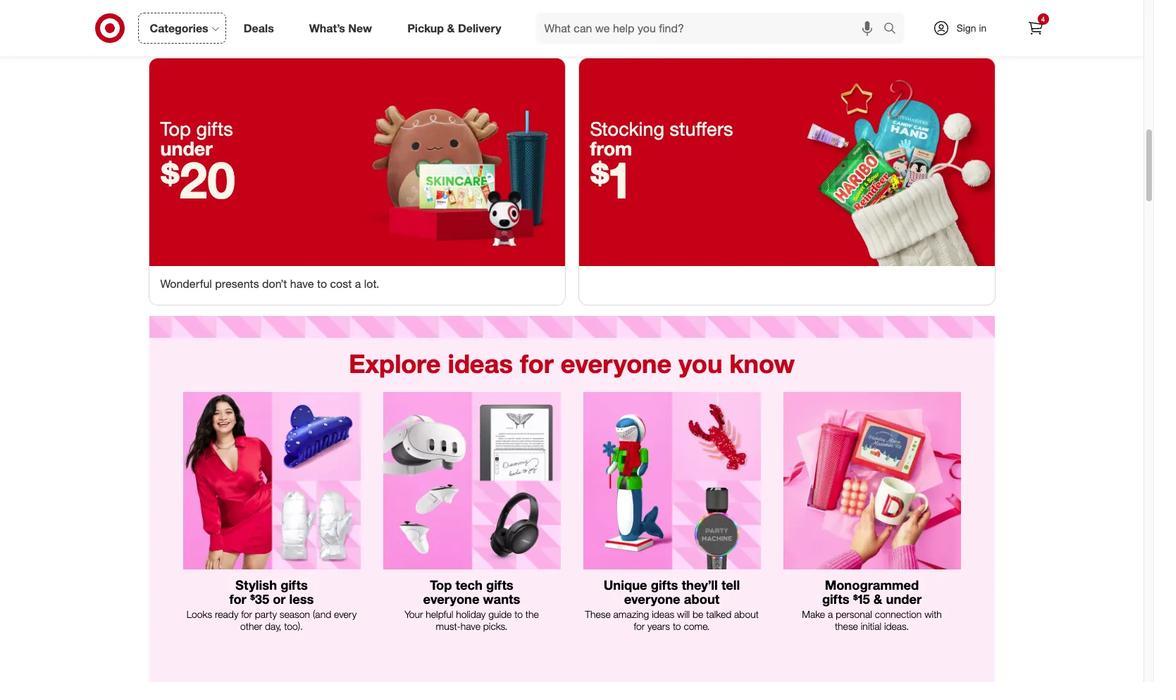 Task type: locate. For each thing, give the bounding box(es) containing it.
for inside these amazing ideas will be talked about for years to come.
[[634, 621, 645, 633]]

a right make
[[828, 609, 833, 621]]

come.
[[684, 621, 710, 633]]

your helpful holiday guide to the must-have picks.
[[405, 609, 539, 633]]

limited availability.
[[178, 21, 248, 31]]

everyone inside top tech gifts everyone wants
[[423, 592, 480, 608]]

cost
[[330, 277, 352, 291]]

lot.
[[364, 277, 380, 291]]

ready
[[215, 609, 239, 621]]

top left the tech
[[430, 578, 452, 593]]

with
[[925, 609, 942, 621]]

1 horizontal spatial under
[[886, 592, 922, 608]]

a
[[355, 277, 361, 291], [828, 609, 833, 621]]

unique gifts they'll tell everyone about
[[604, 578, 740, 608]]

every
[[334, 609, 357, 621]]

for for $35
[[229, 592, 247, 608]]

to left "cost"
[[317, 277, 327, 291]]

1 horizontal spatial &
[[874, 592, 883, 608]]

$15
[[853, 592, 870, 608]]

gifts inside the unique gifts they'll tell everyone about
[[651, 578, 678, 593]]

top inside top tech gifts everyone wants
[[430, 578, 452, 593]]

the
[[526, 609, 539, 621]]

& right pickup
[[447, 21, 455, 35]]

2 horizontal spatial to
[[673, 621, 681, 633]]

make
[[802, 609, 825, 621]]

0 horizontal spatial to
[[317, 277, 327, 291]]

they'll
[[682, 578, 718, 593]]

years
[[648, 621, 670, 633]]

1 vertical spatial about
[[735, 609, 759, 621]]

1 vertical spatial have
[[461, 621, 481, 633]]

gifts up guide at the bottom left of the page
[[486, 578, 514, 593]]

party
[[255, 609, 277, 621]]

0 vertical spatial about
[[684, 592, 720, 608]]

to inside these amazing ideas will be talked about for years to come.
[[673, 621, 681, 633]]

0 horizontal spatial ideas
[[448, 348, 513, 380]]

1 horizontal spatial top
[[430, 578, 452, 593]]

connection
[[875, 609, 922, 621]]

guide
[[489, 609, 512, 621]]

ideas inside these amazing ideas will be talked about for years to come.
[[652, 609, 675, 621]]

search button
[[877, 13, 911, 47]]

amazing
[[614, 609, 649, 621]]

1 vertical spatial under
[[886, 592, 922, 608]]

availability.
[[208, 21, 248, 31]]

1 vertical spatial &
[[874, 592, 883, 608]]

everyone
[[561, 348, 672, 380], [423, 592, 480, 608], [624, 592, 681, 608]]

for inside stylish gifts for $35 or less
[[229, 592, 247, 608]]

1 vertical spatial a
[[828, 609, 833, 621]]

1 horizontal spatial to
[[515, 609, 523, 621]]

0 vertical spatial a
[[355, 277, 361, 291]]

explore
[[349, 348, 441, 380]]

gifts up personal
[[822, 592, 850, 608]]

have left picks.
[[461, 621, 481, 633]]

these amazing ideas will be talked about for years to come.
[[585, 609, 759, 633]]

for inside looks ready for party season (and every other day, too).
[[241, 609, 252, 621]]

sign
[[957, 22, 977, 34]]

24 days of gifts image
[[149, 0, 995, 47]]

0 horizontal spatial have
[[290, 277, 314, 291]]

0 horizontal spatial &
[[447, 21, 455, 35]]

1 horizontal spatial have
[[461, 621, 481, 633]]

limited
[[178, 21, 206, 31]]

1 vertical spatial ideas
[[652, 609, 675, 621]]

in
[[979, 22, 987, 34]]

& right $15
[[874, 592, 883, 608]]

about right talked
[[735, 609, 759, 621]]

to inside your helpful holiday guide to the must-have picks.
[[515, 609, 523, 621]]

for
[[520, 348, 554, 380], [229, 592, 247, 608], [241, 609, 252, 621], [634, 621, 645, 633]]

0 vertical spatial top
[[160, 117, 191, 140]]

0 vertical spatial under
[[160, 137, 213, 160]]

stuffers
[[670, 117, 733, 140]]

wonderful
[[160, 277, 212, 291]]

have
[[290, 277, 314, 291], [461, 621, 481, 633]]

to right the years
[[673, 621, 681, 633]]

top inside the "top gifts under"
[[160, 117, 191, 140]]

gifts inside the "top gifts under"
[[196, 117, 233, 140]]

to left the
[[515, 609, 523, 621]]

picks.
[[483, 621, 508, 633]]

a left lot.
[[355, 277, 361, 291]]

be
[[693, 609, 704, 621]]

gifts for monogrammed gifts $15 & under
[[822, 592, 850, 608]]

new
[[348, 21, 372, 35]]

have right "don't"
[[290, 277, 314, 291]]

to
[[317, 277, 327, 291], [515, 609, 523, 621], [673, 621, 681, 633]]

explore ideas for everyone you know
[[349, 348, 795, 380]]

to for have
[[317, 277, 327, 291]]

top
[[160, 117, 191, 140], [430, 578, 452, 593]]

top for top gifts under
[[160, 117, 191, 140]]

(and
[[313, 609, 331, 621]]

1 horizontal spatial a
[[828, 609, 833, 621]]

sign in link
[[921, 13, 1009, 44]]

under inside the "top gifts under"
[[160, 137, 213, 160]]

0 horizontal spatial about
[[684, 592, 720, 608]]

gifts inside monogrammed gifts $15 & under
[[822, 592, 850, 608]]

helpful
[[426, 609, 453, 621]]

gifts
[[196, 117, 233, 140], [281, 578, 308, 593], [486, 578, 514, 593], [651, 578, 678, 593], [822, 592, 850, 608]]

0 horizontal spatial under
[[160, 137, 213, 160]]

gifts inside stylish gifts for $35 or less
[[281, 578, 308, 593]]

1 horizontal spatial about
[[735, 609, 759, 621]]

top gifts under
[[160, 117, 233, 160]]

delivery
[[458, 21, 502, 35]]

0 horizontal spatial top
[[160, 117, 191, 140]]

about up be
[[684, 592, 720, 608]]

deals
[[244, 21, 274, 35]]

less
[[289, 592, 314, 608]]

gifts left 'they'll'
[[651, 578, 678, 593]]

1 vertical spatial top
[[430, 578, 452, 593]]

under
[[160, 137, 213, 160], [886, 592, 922, 608]]

top tech gifts everyone wants
[[423, 578, 520, 608]]

gifts up $20
[[196, 117, 233, 140]]

&
[[447, 21, 455, 35], [874, 592, 883, 608]]

gifts inside top tech gifts everyone wants
[[486, 578, 514, 593]]

pickup
[[408, 21, 444, 35]]

don't
[[262, 277, 287, 291]]

ideas
[[448, 348, 513, 380], [652, 609, 675, 621]]

1 horizontal spatial ideas
[[652, 609, 675, 621]]

talked
[[706, 609, 732, 621]]

about
[[684, 592, 720, 608], [735, 609, 759, 621]]

stylish gifts for $35 or less
[[229, 578, 314, 608]]

4 link
[[1020, 13, 1051, 44]]

you
[[679, 348, 723, 380]]

What can we help you find? suggestions appear below search field
[[536, 13, 887, 44]]

wants
[[483, 592, 520, 608]]

top up $20
[[160, 117, 191, 140]]

gifts up season at bottom left
[[281, 578, 308, 593]]



Task type: describe. For each thing, give the bounding box(es) containing it.
search
[[877, 22, 911, 36]]

& inside monogrammed gifts $15 & under
[[874, 592, 883, 608]]

gifts for unique gifts they'll tell everyone about
[[651, 578, 678, 593]]

0 vertical spatial &
[[447, 21, 455, 35]]

these
[[585, 609, 611, 621]]

under inside monogrammed gifts $15 & under
[[886, 592, 922, 608]]

what's
[[309, 21, 345, 35]]

$35
[[250, 592, 269, 608]]

monogrammed gifts $15 & under
[[822, 578, 922, 608]]

too).
[[284, 621, 303, 633]]

must-
[[436, 621, 461, 633]]

presents
[[215, 277, 259, 291]]

deals link
[[232, 13, 292, 44]]

stocking
[[590, 117, 665, 140]]

know
[[730, 348, 795, 380]]

gifts for top gifts under
[[196, 117, 233, 140]]

categories
[[150, 21, 208, 35]]

holiday
[[456, 609, 486, 621]]

for for everyone
[[520, 348, 554, 380]]

these
[[835, 621, 858, 633]]

have inside your helpful holiday guide to the must-have picks.
[[461, 621, 481, 633]]

personal
[[836, 609, 872, 621]]

season
[[280, 609, 310, 621]]

make a personal connection with these initial ideas.
[[802, 609, 942, 633]]

0 vertical spatial ideas
[[448, 348, 513, 380]]

unique
[[604, 578, 648, 593]]

4
[[1042, 15, 1045, 23]]

or
[[273, 592, 286, 608]]

top for top tech gifts everyone wants
[[430, 578, 452, 593]]

wonderful presents don't have to cost a lot.
[[160, 277, 380, 291]]

$20
[[160, 150, 235, 211]]

0 horizontal spatial a
[[355, 277, 361, 291]]

looks ready for party season (and every other day, too).
[[187, 609, 357, 633]]

for for party
[[241, 609, 252, 621]]

tell
[[722, 578, 740, 593]]

what's new
[[309, 21, 372, 35]]

from
[[590, 137, 632, 160]]

about inside the unique gifts they'll tell everyone about
[[684, 592, 720, 608]]

about inside these amazing ideas will be talked about for years to come.
[[735, 609, 759, 621]]

to for guide
[[515, 609, 523, 621]]

categories link
[[138, 13, 226, 44]]

$1
[[590, 150, 634, 211]]

stylish
[[235, 578, 277, 593]]

looks
[[187, 609, 212, 621]]

monogrammed
[[825, 578, 919, 593]]

everyone for you
[[561, 348, 672, 380]]

sign in
[[957, 22, 987, 34]]

pickup & delivery link
[[396, 13, 519, 44]]

pickup & delivery
[[408, 21, 502, 35]]

will
[[677, 609, 690, 621]]

day,
[[265, 621, 282, 633]]

a inside make a personal connection with these initial ideas.
[[828, 609, 833, 621]]

gifts for stylish gifts for $35 or less
[[281, 578, 308, 593]]

what's new link
[[297, 13, 390, 44]]

everyone for wants
[[423, 592, 480, 608]]

initial
[[861, 621, 882, 633]]

your
[[405, 609, 423, 621]]

tech
[[456, 578, 483, 593]]

stocking stuffers from
[[590, 117, 733, 160]]

other
[[240, 621, 262, 633]]

everyone inside the unique gifts they'll tell everyone about
[[624, 592, 681, 608]]

ideas.
[[885, 621, 909, 633]]

0 vertical spatial have
[[290, 277, 314, 291]]



Task type: vqa. For each thing, say whether or not it's contained in the screenshot.
'sweaters'
no



